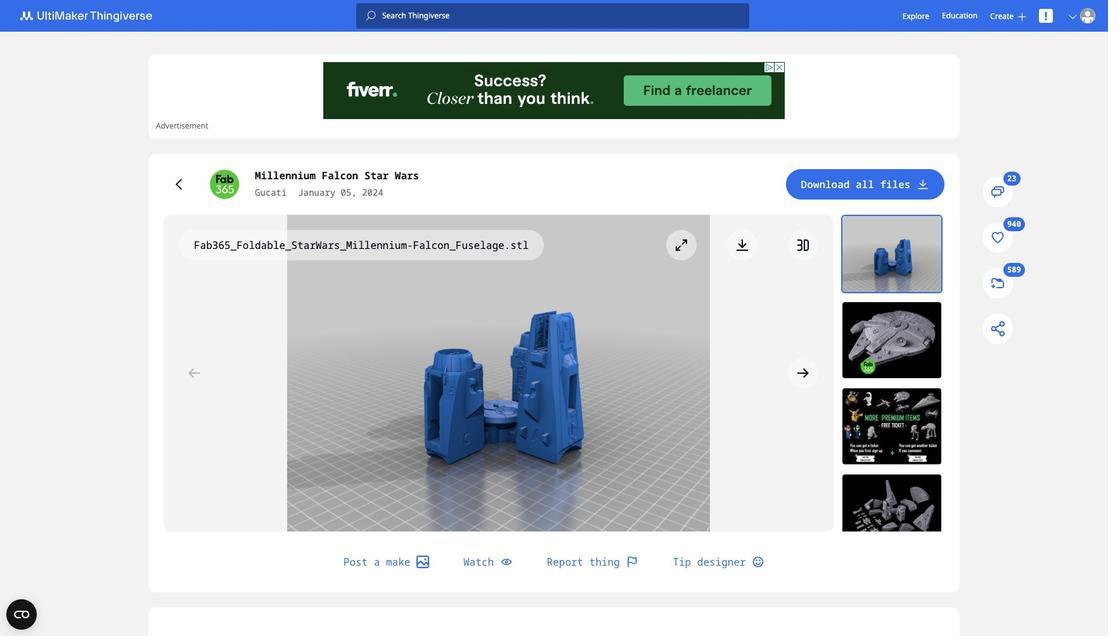 Task type: vqa. For each thing, say whether or not it's contained in the screenshot.
THE AND
no



Task type: locate. For each thing, give the bounding box(es) containing it.
falcon_fuselage.stl
[[413, 238, 529, 252]]

tip designer button
[[658, 547, 780, 578]]

1 horizontal spatial avatar image
[[1081, 8, 1096, 23]]

plusicon image
[[1019, 12, 1027, 21]]

report
[[547, 556, 584, 570]]

january 05, 2024
[[298, 186, 384, 199]]

avatar image left gucati
[[209, 169, 240, 200]]

2 thumbnail representing an image or video in the carousel image from the top
[[843, 303, 942, 379]]

watch
[[464, 556, 494, 570]]

fab365_foldable_starwars_millennium-falcon_fuselage.stl
[[194, 238, 529, 252]]

designer
[[698, 556, 746, 570]]

advertisement element
[[323, 62, 785, 119]]

23
[[1008, 173, 1017, 184]]

avatar image
[[1081, 8, 1096, 23], [209, 169, 240, 200]]

gucati
[[255, 186, 287, 199]]

thumbnail representing an image or video in the carousel image
[[843, 216, 942, 292], [843, 303, 942, 379], [843, 389, 942, 465], [843, 475, 942, 551]]

all
[[856, 178, 874, 192]]

watch button
[[448, 547, 528, 578]]

0 vertical spatial avatar image
[[1081, 8, 1096, 23]]

explore
[[903, 10, 930, 21]]

1 vertical spatial avatar image
[[209, 169, 240, 200]]

tip designer
[[673, 556, 746, 570]]

940
[[1008, 219, 1022, 230]]

download
[[801, 178, 850, 192]]

!
[[1045, 8, 1048, 23]]

3 thumbnail representing an image or video in the carousel image from the top
[[843, 389, 942, 465]]

Search Thingiverse text field
[[376, 11, 750, 21]]

search control image
[[366, 11, 376, 21]]

wars
[[395, 169, 419, 183]]

millennium
[[255, 169, 316, 183]]

download all files button
[[786, 169, 945, 200]]

avatar image right ! link
[[1081, 8, 1096, 23]]

fab365_foldable_starwars_millennium-
[[194, 238, 413, 252]]

report thing link
[[532, 547, 654, 578]]

explore button
[[903, 10, 930, 21]]

4 thumbnail representing an image or video in the carousel image from the top
[[843, 475, 942, 551]]



Task type: describe. For each thing, give the bounding box(es) containing it.
1 thumbnail representing an image or video in the carousel image from the top
[[843, 216, 942, 292]]

star
[[365, 169, 389, 183]]

carousel image representing the 3d design. either an user-provided picture or a 3d render. image
[[164, 215, 834, 532]]

create button
[[991, 10, 1027, 21]]

tip
[[673, 556, 691, 570]]

make
[[386, 556, 411, 570]]

makerbot logo image
[[13, 8, 167, 23]]

millennium falcon star wars
[[255, 169, 419, 183]]

a
[[374, 556, 380, 570]]

! link
[[1040, 8, 1053, 23]]

2024
[[362, 186, 384, 199]]

589
[[1008, 265, 1022, 276]]

post a make link
[[328, 547, 445, 578]]

report thing
[[547, 556, 620, 570]]

post
[[344, 556, 368, 570]]

gucati link
[[255, 186, 287, 200]]

thing
[[590, 556, 620, 570]]

download all files
[[801, 178, 911, 192]]

education link
[[942, 9, 978, 23]]

0 horizontal spatial avatar image
[[209, 169, 240, 200]]

falcon
[[322, 169, 358, 183]]

open widget image
[[6, 600, 37, 630]]

05,
[[341, 186, 357, 199]]

january
[[298, 186, 336, 199]]

post a make
[[344, 556, 411, 570]]

create
[[991, 10, 1014, 21]]

education
[[942, 10, 978, 21]]

advertisement
[[156, 121, 208, 131]]

files
[[881, 178, 911, 192]]



